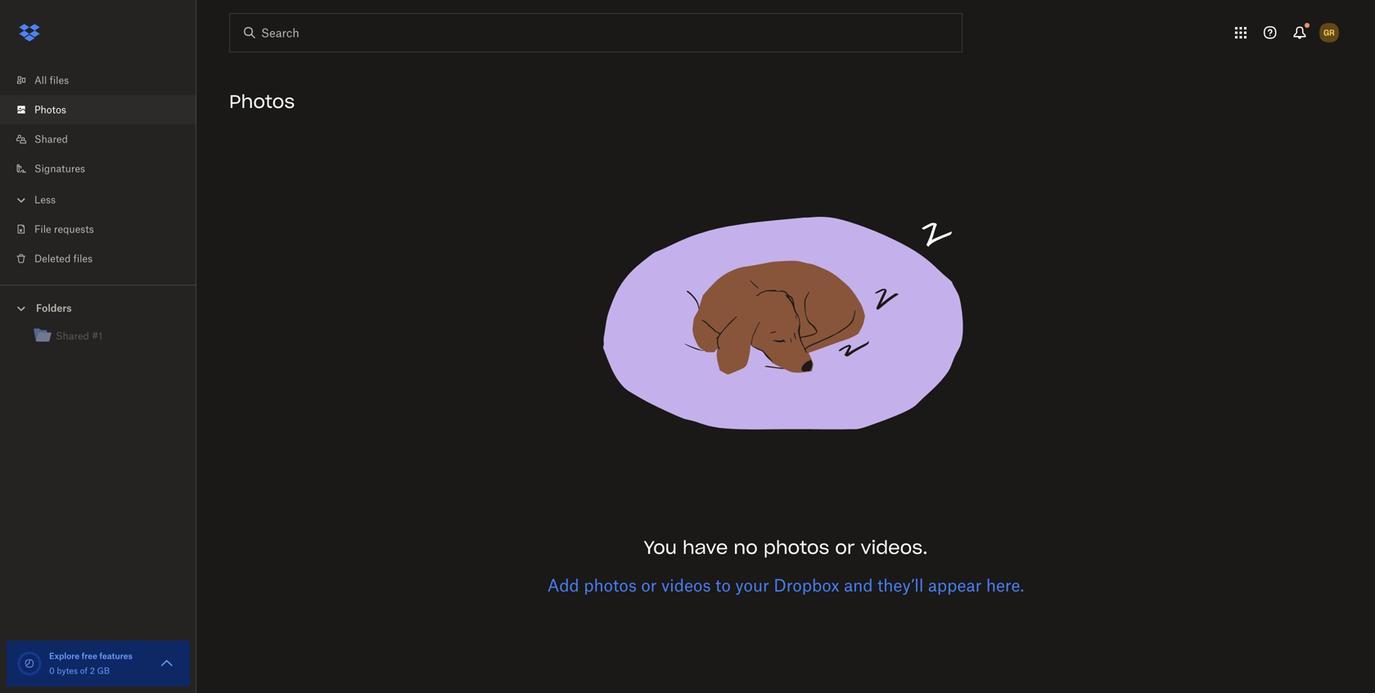 Task type: locate. For each thing, give the bounding box(es) containing it.
of
[[80, 666, 88, 676]]

shared link
[[13, 124, 197, 154]]

0 vertical spatial photos
[[764, 536, 830, 559]]

or
[[835, 536, 855, 559], [641, 576, 657, 596]]

1 vertical spatial files
[[73, 253, 93, 265]]

files right all at the top
[[50, 74, 69, 86]]

photos
[[764, 536, 830, 559], [584, 576, 637, 596]]

photos list item
[[0, 95, 197, 124]]

here.
[[987, 576, 1025, 596]]

0 vertical spatial files
[[50, 74, 69, 86]]

1 horizontal spatial files
[[73, 253, 93, 265]]

files right deleted
[[73, 253, 93, 265]]

0 horizontal spatial photos
[[34, 104, 66, 116]]

or up and
[[835, 536, 855, 559]]

all
[[34, 74, 47, 86]]

files inside "link"
[[50, 74, 69, 86]]

photos
[[229, 90, 295, 113], [34, 104, 66, 116]]

dropbox image
[[13, 16, 46, 49]]

appear
[[928, 576, 982, 596]]

file requests
[[34, 223, 94, 235]]

your
[[736, 576, 770, 596]]

file
[[34, 223, 51, 235]]

0 horizontal spatial photos
[[584, 576, 637, 596]]

explore
[[49, 651, 80, 662]]

deleted
[[34, 253, 71, 265]]

you
[[644, 536, 677, 559]]

signatures
[[34, 163, 85, 175]]

0 horizontal spatial files
[[50, 74, 69, 86]]

features
[[99, 651, 133, 662]]

videos.
[[861, 536, 928, 559]]

photos right add
[[584, 576, 637, 596]]

requests
[[54, 223, 94, 235]]

free
[[82, 651, 97, 662]]

deleted files link
[[13, 244, 197, 274]]

quota usage element
[[16, 651, 43, 677]]

photos link
[[13, 95, 197, 124]]

all files
[[34, 74, 69, 86]]

1 horizontal spatial or
[[835, 536, 855, 559]]

less image
[[13, 192, 29, 208]]

files
[[50, 74, 69, 86], [73, 253, 93, 265]]

2
[[90, 666, 95, 676]]

add photos or videos to your dropbox and they'll appear here. link
[[548, 576, 1025, 596]]

gb
[[97, 666, 110, 676]]

photos up the dropbox
[[764, 536, 830, 559]]

list
[[0, 56, 197, 285]]

or left videos
[[641, 576, 657, 596]]

list containing all files
[[0, 56, 197, 285]]

1 horizontal spatial photos
[[764, 536, 830, 559]]

to
[[716, 576, 731, 596]]

0 horizontal spatial or
[[641, 576, 657, 596]]



Task type: vqa. For each thing, say whether or not it's contained in the screenshot.
175% dropdown button
no



Task type: describe. For each thing, give the bounding box(es) containing it.
explore free features 0 bytes of 2 gb
[[49, 651, 133, 676]]

1 horizontal spatial photos
[[229, 90, 295, 113]]

1 vertical spatial or
[[641, 576, 657, 596]]

they'll
[[878, 576, 924, 596]]

sleeping dog on a purple cushion. image
[[581, 124, 991, 534]]

file requests link
[[13, 215, 197, 244]]

signatures link
[[13, 154, 197, 183]]

add photos or videos to your dropbox and they'll appear here.
[[548, 576, 1025, 596]]

files for all files
[[50, 74, 69, 86]]

videos
[[662, 576, 711, 596]]

you have no photos or videos.
[[644, 536, 928, 559]]

deleted files
[[34, 253, 93, 265]]

1 vertical spatial photos
[[584, 576, 637, 596]]

Search in folder "Dropbox" text field
[[261, 24, 929, 42]]

shared
[[34, 133, 68, 145]]

files for deleted files
[[73, 253, 93, 265]]

no
[[734, 536, 758, 559]]

add
[[548, 576, 580, 596]]

have
[[683, 536, 728, 559]]

gr
[[1324, 27, 1335, 38]]

0
[[49, 666, 55, 676]]

and
[[844, 576, 873, 596]]

photos inside list item
[[34, 104, 66, 116]]

dropbox
[[774, 576, 840, 596]]

folders
[[36, 302, 72, 314]]

all files link
[[13, 66, 197, 95]]

folders button
[[0, 296, 197, 320]]

bytes
[[57, 666, 78, 676]]

less
[[34, 194, 56, 206]]

0 vertical spatial or
[[835, 536, 855, 559]]

gr button
[[1317, 20, 1343, 46]]



